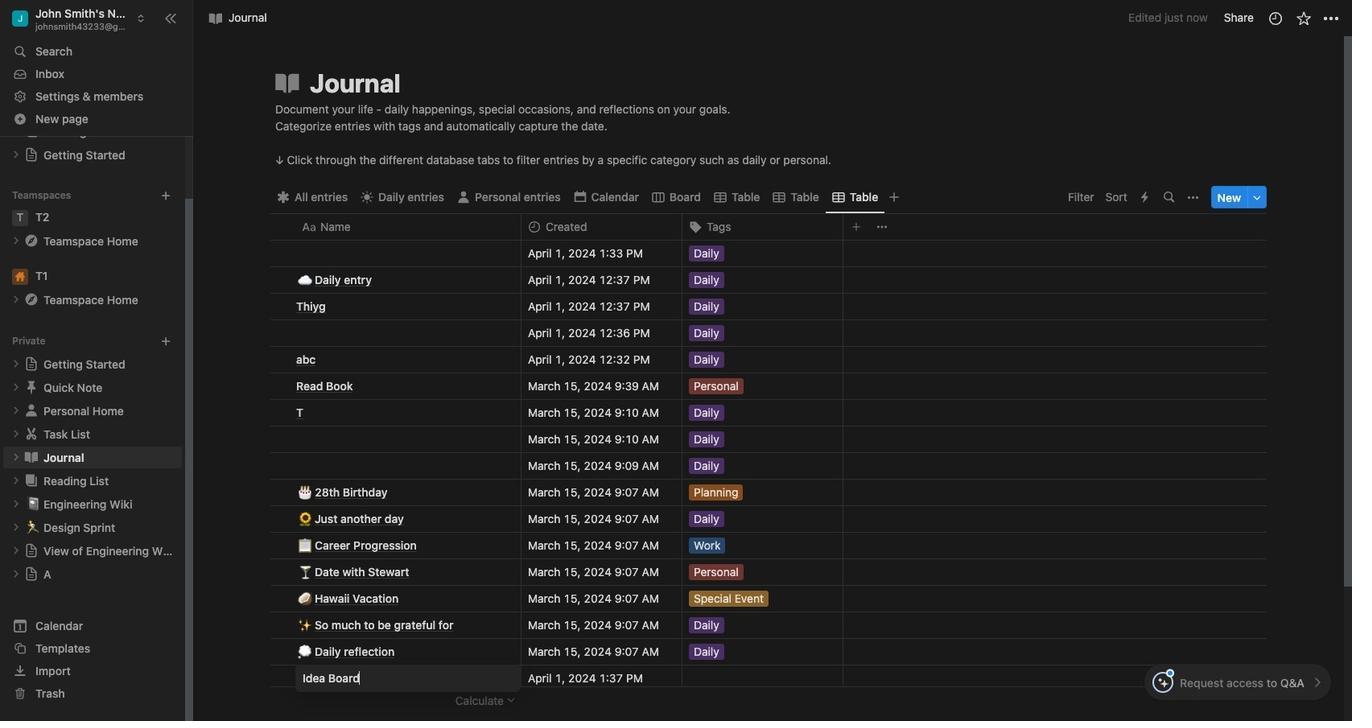 Task type: vqa. For each thing, say whether or not it's contained in the screenshot.
The 🚀 Icon
no



Task type: locate. For each thing, give the bounding box(es) containing it.
updates image
[[1268, 10, 1284, 26]]

new teamspace image
[[160, 190, 172, 201]]

add a page image
[[160, 336, 172, 347]]

🥥 image
[[298, 590, 312, 608]]

tab list
[[271, 182, 1064, 214]]

🎂 image
[[298, 483, 312, 502]]

t image
[[12, 210, 28, 226]]

favorite image
[[1296, 10, 1312, 26]]

tab
[[646, 186, 708, 209], [708, 186, 767, 209], [767, 186, 826, 209], [826, 186, 885, 209]]



Task type: describe. For each thing, give the bounding box(es) containing it.
2 tab from the left
[[708, 186, 767, 209]]

close sidebar image
[[164, 12, 177, 25]]

📋 image
[[298, 537, 312, 555]]

🍸 image
[[298, 563, 312, 582]]

✨ image
[[298, 616, 312, 635]]

change page icon image
[[273, 68, 302, 97]]

4 tab from the left
[[826, 186, 885, 209]]

1 tab from the left
[[646, 186, 708, 209]]

🌻 image
[[298, 510, 312, 529]]

☁️ image
[[298, 271, 312, 289]]

create and view automations image
[[1142, 192, 1149, 203]]

3 tab from the left
[[767, 186, 826, 209]]

💭 image
[[298, 643, 312, 661]]



